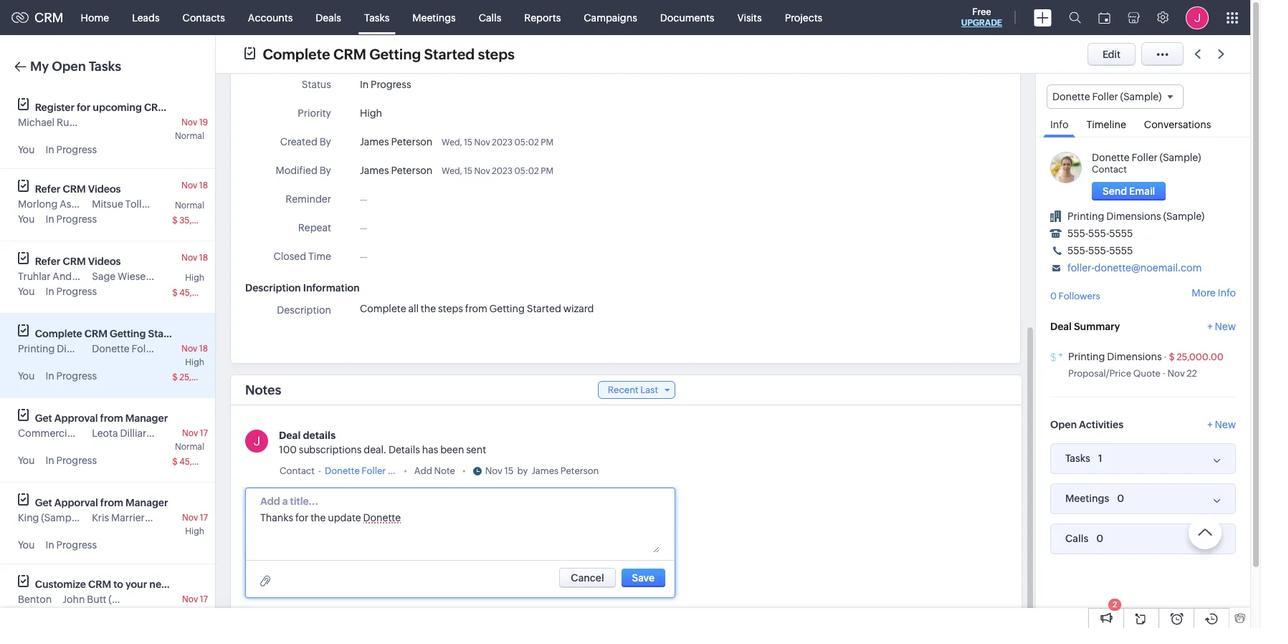 Task type: locate. For each thing, give the bounding box(es) containing it.
2 by from the top
[[320, 165, 331, 176]]

1 vertical spatial info
[[1218, 288, 1236, 299]]

0 horizontal spatial info
[[1051, 119, 1069, 131]]

1 get from the top
[[35, 413, 52, 425]]

2 • from the left
[[462, 466, 466, 477]]

info left the timeline
[[1051, 119, 1069, 131]]

05:02 for modified by
[[514, 166, 539, 176]]

0 vertical spatial contact
[[1092, 164, 1127, 175]]

edit
[[1103, 48, 1121, 60]]

2 james peterson from the top
[[360, 165, 433, 176]]

$ 45,000.00 for leota dilliard (sample)
[[172, 458, 223, 468]]

refer crm videos up truhlar and truhlar attys
[[35, 256, 121, 268]]

info right more
[[1218, 288, 1236, 299]]

0 vertical spatial info
[[1051, 119, 1069, 131]]

in for leota dilliard (sample)
[[46, 455, 54, 467]]

15 for modified by
[[464, 166, 473, 176]]

17 for kris marrier (sample)
[[200, 513, 208, 524]]

1 horizontal spatial truhlar
[[74, 271, 107, 283]]

in down king (sample)
[[46, 540, 54, 552]]

$ down the leota dilliard (sample)
[[172, 458, 178, 468]]

by right 'created'
[[320, 136, 331, 148]]

dimensions for printing dimensions · $ 25,000.00 proposal/price quote · nov 22
[[1107, 351, 1162, 363]]

2 normal from the top
[[175, 201, 204, 211]]

for up the ruta
[[77, 102, 91, 113]]

in for mitsue tollner (sample)
[[46, 214, 54, 225]]

deal
[[1051, 321, 1072, 333], [279, 430, 301, 442]]

manager inside get apporval from manager nov 17
[[126, 498, 168, 509]]

complete crm getting started steps nov 18
[[35, 328, 212, 354]]

None button
[[1092, 182, 1166, 201], [560, 569, 616, 589], [622, 569, 666, 588], [1092, 182, 1166, 201], [560, 569, 616, 589], [622, 569, 666, 588]]

2 horizontal spatial 0
[[1118, 493, 1125, 505]]

0 vertical spatial by
[[320, 136, 331, 148]]

0 vertical spatial 45,000.00
[[179, 288, 223, 298]]

Donette Foller (Sample) field
[[1047, 85, 1184, 109]]

2 truhlar from the left
[[74, 271, 107, 283]]

25,000.00
[[1177, 352, 1224, 363], [179, 373, 223, 383]]

1 horizontal spatial donette foller (sample)
[[1053, 91, 1162, 103]]

2 nov 18 from the top
[[182, 253, 208, 263]]

1 horizontal spatial meetings
[[1066, 493, 1110, 505]]

normal for get approval from manager
[[175, 442, 204, 453]]

in down and
[[46, 286, 54, 298]]

you down morlong
[[18, 214, 35, 225]]

1 refer crm videos from the top
[[35, 184, 121, 195]]

05:02
[[514, 138, 539, 148], [514, 166, 539, 176]]

calls link
[[467, 0, 513, 35]]

crm inside customize crm to your needs nov 17
[[88, 579, 111, 591]]

getting inside complete crm getting started steps nov 18
[[110, 328, 146, 340]]

2 pm from the top
[[541, 166, 554, 176]]

• right the note
[[462, 466, 466, 477]]

1 horizontal spatial 25,000.00
[[1177, 352, 1224, 363]]

0 vertical spatial donette foller (sample)
[[1053, 91, 1162, 103]]

james right created by
[[360, 136, 389, 148]]

$ for mitsue tollner (sample)
[[172, 216, 178, 226]]

from for kris marrier (sample)
[[100, 498, 123, 509]]

1 refer from the top
[[35, 184, 61, 195]]

2 you from the top
[[18, 214, 35, 225]]

contact
[[1092, 164, 1127, 175], [280, 466, 315, 477]]

2 2023 from the top
[[492, 166, 513, 176]]

in down commercial
[[46, 455, 54, 467]]

register
[[35, 102, 75, 113]]

1 pm from the top
[[541, 138, 554, 148]]

$
[[172, 216, 178, 226], [172, 288, 178, 298], [1169, 352, 1175, 363], [172, 373, 178, 383], [172, 458, 178, 468]]

thanks
[[260, 513, 293, 525]]

campaigns
[[584, 12, 637, 23]]

from up leota
[[100, 413, 123, 425]]

1 horizontal spatial getting
[[369, 46, 421, 62]]

0 horizontal spatial steps
[[186, 328, 212, 340]]

wed, for created by
[[442, 138, 462, 148]]

1 vertical spatial manager
[[126, 498, 168, 509]]

1 vertical spatial wed, 15 nov 2023 05:02 pm
[[442, 166, 554, 176]]

1 vertical spatial 15
[[464, 166, 473, 176]]

get for get apporval from manager
[[35, 498, 52, 509]]

videos for sage
[[88, 256, 121, 268]]

donette inside donette foller (sample) contact
[[1092, 152, 1130, 164]]

0 vertical spatial pm
[[541, 138, 554, 148]]

donette foller (sample) link down conversations
[[1092, 152, 1202, 164]]

2 vertical spatial james
[[532, 466, 559, 477]]

videos up mitsue
[[88, 184, 121, 195]]

1 05:02 from the top
[[514, 138, 539, 148]]

1 vertical spatial meetings
[[1066, 493, 1110, 505]]

0 for meetings
[[1118, 493, 1125, 505]]

printing for printing dimensions (sample)
[[1068, 211, 1105, 222]]

0 vertical spatial from
[[465, 303, 487, 315]]

in progress down printing dimensions
[[46, 371, 97, 382]]

crm up associates
[[63, 184, 86, 195]]

customize crm to your needs nov 17
[[35, 579, 208, 605]]

apporval
[[54, 498, 98, 509]]

2 vertical spatial getting
[[110, 328, 146, 340]]

1 new from the top
[[1215, 321, 1236, 333]]

1 horizontal spatial contact
[[1092, 164, 1127, 175]]

1 $ 45,000.00 from the top
[[172, 288, 223, 298]]

crm left home at the top left
[[34, 10, 64, 25]]

from inside get apporval from manager nov 17
[[100, 498, 123, 509]]

2 horizontal spatial tasks
[[1066, 453, 1091, 465]]

$ right printing dimensions link
[[1169, 352, 1175, 363]]

timeline link
[[1080, 109, 1134, 137]]

18 down 35,000.00
[[199, 253, 208, 263]]

in for kris marrier (sample)
[[46, 540, 54, 552]]

1 vertical spatial open
[[1051, 419, 1077, 431]]

high for donette foller (sample)
[[185, 358, 204, 368]]

dimensions up foller-donette@noemail.com
[[1107, 211, 1162, 222]]

created by
[[280, 136, 331, 148]]

25,000.00 up 22
[[1177, 352, 1224, 363]]

refer crm videos for and
[[35, 256, 121, 268]]

nov inside get apporval from manager nov 17
[[182, 513, 198, 524]]

high down $ 35,000.00
[[185, 273, 204, 283]]

2 refer crm videos from the top
[[35, 256, 121, 268]]

in progress for leota dilliard (sample)
[[46, 455, 97, 467]]

get up commercial
[[35, 413, 52, 425]]

get inside get apporval from manager nov 17
[[35, 498, 52, 509]]

printing for printing dimensions
[[18, 344, 55, 355]]

1 nov 18 from the top
[[182, 181, 208, 191]]

tasks up the complete crm getting started steps
[[364, 12, 390, 23]]

1 vertical spatial from
[[100, 413, 123, 425]]

1 horizontal spatial for
[[295, 513, 309, 525]]

1 vertical spatial 555-555-5555
[[1068, 245, 1133, 257]]

2 horizontal spatial started
[[527, 303, 561, 315]]

0 horizontal spatial for
[[77, 102, 91, 113]]

+ new
[[1208, 321, 1236, 333], [1208, 419, 1236, 431]]

profile image
[[1186, 6, 1209, 29]]

complete up status
[[263, 46, 330, 62]]

foller-
[[1068, 263, 1095, 274]]

in progress for donette foller (sample)
[[46, 371, 97, 382]]

0 vertical spatial 555-555-5555
[[1068, 228, 1133, 240]]

time
[[308, 251, 331, 262]]

high up $ 25,000.00
[[185, 358, 204, 368]]

1 vertical spatial wed,
[[442, 166, 462, 176]]

1 horizontal spatial the
[[421, 303, 436, 315]]

nov inside complete crm getting started steps nov 18
[[182, 344, 197, 354]]

· right the "quote"
[[1163, 368, 1166, 379]]

the right all
[[421, 303, 436, 315]]

getting down wieser
[[110, 328, 146, 340]]

(sample) right marrier
[[147, 513, 188, 524]]

$ left 35,000.00
[[172, 216, 178, 226]]

leads
[[132, 12, 160, 23]]

butt
[[87, 595, 107, 606]]

0 horizontal spatial tasks
[[89, 59, 121, 74]]

1 vertical spatial 25,000.00
[[179, 373, 223, 383]]

in progress
[[360, 79, 411, 90], [46, 144, 97, 156], [46, 214, 97, 225], [46, 286, 97, 298], [46, 371, 97, 382], [46, 455, 97, 467], [46, 540, 97, 552]]

search image
[[1069, 11, 1081, 24]]

priority
[[298, 108, 331, 119]]

from inside get approval from manager nov 17
[[100, 413, 123, 425]]

1 vertical spatial + new
[[1208, 419, 1236, 431]]

printing inside printing dimensions · $ 25,000.00 proposal/price quote · nov 22
[[1069, 351, 1105, 363]]

25,000.00 left notes
[[179, 373, 223, 383]]

progress down associates
[[56, 214, 97, 225]]

dimensions up approval
[[57, 344, 112, 355]]

donette foller (sample)
[[1053, 91, 1162, 103], [92, 344, 201, 355]]

4 normal from the top
[[175, 609, 204, 619]]

1 horizontal spatial started
[[424, 46, 475, 62]]

1 horizontal spatial 0
[[1097, 533, 1104, 545]]

in progress down king (sample)
[[46, 540, 97, 552]]

you for printing dimensions
[[18, 371, 35, 382]]

pm for modified by
[[541, 166, 554, 176]]

modified
[[276, 165, 318, 176]]

0 horizontal spatial open
[[52, 59, 86, 74]]

the down add a title... text box
[[311, 513, 326, 525]]

in
[[360, 79, 369, 90], [46, 144, 54, 156], [46, 214, 54, 225], [46, 286, 54, 298], [46, 371, 54, 382], [46, 455, 54, 467], [46, 540, 54, 552]]

normal
[[175, 131, 204, 141], [175, 201, 204, 211], [175, 442, 204, 453], [175, 609, 204, 619]]

conversations link
[[1137, 109, 1219, 137]]

1 45,000.00 from the top
[[179, 288, 223, 298]]

next record image
[[1218, 49, 1228, 59]]

crm
[[34, 10, 64, 25], [333, 46, 366, 62], [144, 102, 167, 113], [63, 184, 86, 195], [63, 256, 86, 268], [84, 328, 108, 340], [88, 579, 111, 591]]

home link
[[69, 0, 121, 35]]

wed, for modified by
[[442, 166, 462, 176]]

by
[[320, 136, 331, 148], [320, 165, 331, 176]]

leads link
[[121, 0, 171, 35]]

1 horizontal spatial deal
[[1051, 321, 1072, 333]]

complete up printing dimensions
[[35, 328, 82, 340]]

5555
[[1110, 228, 1133, 240], [1110, 245, 1133, 257]]

2 refer from the top
[[35, 256, 61, 268]]

1 vertical spatial tasks
[[89, 59, 121, 74]]

17
[[200, 429, 208, 439], [200, 513, 208, 524], [200, 595, 208, 605]]

0 vertical spatial 0
[[1051, 291, 1057, 302]]

for inside the register for upcoming crm webinars nov 19
[[77, 102, 91, 113]]

1 + new from the top
[[1208, 321, 1236, 333]]

you down commercial
[[18, 455, 35, 467]]

you for morlong associates
[[18, 214, 35, 225]]

manager up kris marrier (sample)
[[126, 498, 168, 509]]

5555 down printing dimensions (sample)
[[1110, 228, 1133, 240]]

3 18 from the top
[[199, 344, 208, 354]]

meetings left calls link
[[413, 12, 456, 23]]

+ new link
[[1208, 321, 1236, 340]]

deal down 0 followers
[[1051, 321, 1072, 333]]

from right all
[[465, 303, 487, 315]]

0 vertical spatial started
[[424, 46, 475, 62]]

started down meetings link
[[424, 46, 475, 62]]

0 horizontal spatial truhlar
[[18, 271, 51, 283]]

1 18 from the top
[[199, 181, 208, 191]]

4 you from the top
[[18, 371, 35, 382]]

3 17 from the top
[[200, 595, 208, 605]]

0 vertical spatial $ 45,000.00
[[172, 288, 223, 298]]

2 vertical spatial steps
[[186, 328, 212, 340]]

2 vertical spatial started
[[148, 328, 183, 340]]

steps for complete crm getting started steps
[[478, 46, 515, 62]]

donette foller (sample) up timeline link at the right
[[1053, 91, 1162, 103]]

0 vertical spatial for
[[77, 102, 91, 113]]

0 horizontal spatial donette foller (sample) link
[[325, 465, 426, 479]]

steps
[[478, 46, 515, 62], [438, 303, 463, 315], [186, 328, 212, 340]]

the
[[421, 303, 436, 315], [311, 513, 326, 525]]

james right modified by
[[360, 165, 389, 176]]

by for modified by
[[320, 165, 331, 176]]

1 vertical spatial new
[[1215, 419, 1236, 431]]

2 vertical spatial 18
[[199, 344, 208, 354]]

open
[[52, 59, 86, 74], [1051, 419, 1077, 431]]

donette inside field
[[1053, 91, 1091, 103]]

normal inside michael ruta (sample) normal
[[175, 131, 204, 141]]

documents
[[660, 12, 715, 23]]

progress down printing dimensions
[[56, 371, 97, 382]]

thanks for the update donette
[[260, 513, 401, 525]]

1 vertical spatial 5555
[[1110, 245, 1133, 257]]

crm up printing dimensions
[[84, 328, 108, 340]]

2 wed, 15 nov 2023 05:02 pm from the top
[[442, 166, 554, 176]]

1 vertical spatial $ 45,000.00
[[172, 458, 223, 468]]

0 horizontal spatial contact
[[280, 466, 315, 477]]

normal down needs
[[175, 609, 204, 619]]

in for donette foller (sample)
[[46, 371, 54, 382]]

steps inside complete crm getting started steps nov 18
[[186, 328, 212, 340]]

progress down press
[[56, 455, 97, 467]]

crm down deals
[[333, 46, 366, 62]]

2 vertical spatial 0
[[1097, 533, 1104, 545]]

0 vertical spatial videos
[[88, 184, 121, 195]]

6 you from the top
[[18, 540, 35, 552]]

dimensions inside printing dimensions · $ 25,000.00 proposal/price quote · nov 22
[[1107, 351, 1162, 363]]

1 wed, from the top
[[442, 138, 462, 148]]

0 vertical spatial refer
[[35, 184, 61, 195]]

0 horizontal spatial •
[[404, 466, 407, 477]]

tasks up upcoming
[[89, 59, 121, 74]]

1 horizontal spatial steps
[[438, 303, 463, 315]]

$ 25,000.00
[[172, 373, 223, 383]]

get apporval from manager nov 17
[[35, 498, 208, 524]]

high
[[360, 108, 382, 119], [185, 273, 204, 283], [185, 358, 204, 368], [185, 527, 204, 537]]

1 vertical spatial pm
[[541, 166, 554, 176]]

1 vertical spatial 0
[[1118, 493, 1125, 505]]

1 vertical spatial nov 18
[[182, 253, 208, 263]]

by for created by
[[320, 136, 331, 148]]

open left activities
[[1051, 419, 1077, 431]]

$ 45,000.00 down sage wieser (sample)
[[172, 288, 223, 298]]

progress for sage wieser (sample)
[[56, 286, 97, 298]]

you for king (sample)
[[18, 540, 35, 552]]

all
[[408, 303, 419, 315]]

truhlar right and
[[74, 271, 107, 283]]

0 vertical spatial james
[[360, 136, 389, 148]]

manager inside get approval from manager nov 17
[[125, 413, 168, 425]]

5 you from the top
[[18, 455, 35, 467]]

2 05:02 from the top
[[514, 166, 539, 176]]

1 normal from the top
[[175, 131, 204, 141]]

$ 45,000.00
[[172, 288, 223, 298], [172, 458, 223, 468]]

wed, 15 nov 2023 05:02 pm for modified by
[[442, 166, 554, 176]]

getting for complete crm getting started steps nov 18
[[110, 328, 146, 340]]

get inside get approval from manager nov 17
[[35, 413, 52, 425]]

normal up $ 35,000.00
[[175, 201, 204, 211]]

visits
[[738, 12, 762, 23]]

started up $ 25,000.00
[[148, 328, 183, 340]]

donette foller (sample) inside field
[[1053, 91, 1162, 103]]

in down printing dimensions
[[46, 371, 54, 382]]

0 vertical spatial 5555
[[1110, 228, 1133, 240]]

you
[[18, 144, 35, 156], [18, 214, 35, 225], [18, 286, 35, 298], [18, 371, 35, 382], [18, 455, 35, 467], [18, 540, 35, 552]]

$ 45,000.00 for sage wieser (sample)
[[172, 288, 223, 298]]

attys
[[109, 271, 132, 283]]

in progress down truhlar and truhlar attys
[[46, 286, 97, 298]]

contact down the timeline
[[1092, 164, 1127, 175]]

note
[[434, 466, 455, 477]]

accounts
[[248, 12, 293, 23]]

donette foller (sample) link
[[1092, 152, 1202, 164], [325, 465, 426, 479]]

by right modified
[[320, 165, 331, 176]]

2 vertical spatial 15
[[505, 466, 514, 477]]

crm link
[[11, 10, 64, 25]]

(sample) up timeline link at the right
[[1121, 91, 1162, 103]]

1 vertical spatial 05:02
[[514, 166, 539, 176]]

3 normal from the top
[[175, 442, 204, 453]]

description down description information on the left top of page
[[277, 305, 331, 316]]

steps right all
[[438, 303, 463, 315]]

marrier
[[111, 513, 145, 524]]

description information
[[245, 283, 360, 294]]

0 vertical spatial + new
[[1208, 321, 1236, 333]]

deal.
[[364, 445, 387, 456]]

conversations
[[1144, 119, 1212, 131]]

from
[[465, 303, 487, 315], [100, 413, 123, 425], [100, 498, 123, 509]]

1 vertical spatial james
[[360, 165, 389, 176]]

2 + new from the top
[[1208, 419, 1236, 431]]

in progress down commercial press
[[46, 455, 97, 467]]

the for steps
[[421, 303, 436, 315]]

refer
[[35, 184, 61, 195], [35, 256, 61, 268]]

1 horizontal spatial tasks
[[364, 12, 390, 23]]

started left "wizard"
[[527, 303, 561, 315]]

timeline
[[1087, 119, 1127, 131]]

campaigns link
[[572, 0, 649, 35]]

1 vertical spatial get
[[35, 498, 52, 509]]

1 james peterson from the top
[[360, 136, 433, 148]]

deal up 100
[[279, 430, 301, 442]]

1 2023 from the top
[[492, 138, 513, 148]]

james for modified by
[[360, 165, 389, 176]]

(sample) down conversations
[[1160, 152, 1202, 164]]

0 vertical spatial james peterson
[[360, 136, 433, 148]]

donette foller (sample) link down the deal.
[[325, 465, 426, 479]]

0 horizontal spatial the
[[311, 513, 326, 525]]

you down truhlar and truhlar attys
[[18, 286, 35, 298]]

steps up $ 25,000.00
[[186, 328, 212, 340]]

1 5555 from the top
[[1110, 228, 1133, 240]]

and
[[53, 271, 72, 283]]

manager up the leota dilliard (sample)
[[125, 413, 168, 425]]

james right by
[[532, 466, 559, 477]]

0 vertical spatial the
[[421, 303, 436, 315]]

nov 18 for sage wieser (sample)
[[182, 253, 208, 263]]

in progress down the complete crm getting started steps
[[360, 79, 411, 90]]

(sample) inside donette foller (sample) contact
[[1160, 152, 1202, 164]]

wed, 15 nov 2023 05:02 pm
[[442, 138, 554, 148], [442, 166, 554, 176]]

17 inside get apporval from manager nov 17
[[200, 513, 208, 524]]

0 vertical spatial getting
[[369, 46, 421, 62]]

45,000.00 down the leota dilliard (sample)
[[179, 458, 223, 468]]

1 vertical spatial 45,000.00
[[179, 458, 223, 468]]

0 vertical spatial wed, 15 nov 2023 05:02 pm
[[442, 138, 554, 148]]

high down kris marrier (sample)
[[185, 527, 204, 537]]

2 vertical spatial from
[[100, 498, 123, 509]]

17 for leota dilliard (sample)
[[200, 429, 208, 439]]

1 • from the left
[[404, 466, 407, 477]]

normal down the leota dilliard (sample)
[[175, 442, 204, 453]]

0 horizontal spatial donette foller (sample)
[[92, 344, 201, 355]]

$ inside printing dimensions · $ 25,000.00 proposal/price quote · nov 22
[[1169, 352, 1175, 363]]

•
[[404, 466, 407, 477], [462, 466, 466, 477]]

1 vertical spatial by
[[320, 165, 331, 176]]

0 vertical spatial wed,
[[442, 138, 462, 148]]

donette
[[1053, 91, 1091, 103], [1092, 152, 1130, 164], [92, 344, 130, 355], [325, 466, 360, 477], [363, 513, 401, 525]]

0 horizontal spatial getting
[[110, 328, 146, 340]]

2023 for created by
[[492, 138, 513, 148]]

you down michael at the top of page
[[18, 144, 35, 156]]

1 by from the top
[[320, 136, 331, 148]]

05:02 for created by
[[514, 138, 539, 148]]

the for update
[[311, 513, 326, 525]]

info link
[[1043, 109, 1076, 138]]

2 videos from the top
[[88, 256, 121, 268]]

0 vertical spatial deal
[[1051, 321, 1072, 333]]

1 vertical spatial complete
[[360, 303, 406, 315]]

started inside complete crm getting started steps nov 18
[[148, 328, 183, 340]]

previous record image
[[1195, 49, 1201, 59]]

details
[[303, 430, 336, 442]]

steps down calls link
[[478, 46, 515, 62]]

1 vertical spatial 2023
[[492, 166, 513, 176]]

22
[[1187, 368, 1198, 379]]

0
[[1051, 291, 1057, 302], [1118, 493, 1125, 505], [1097, 533, 1104, 545]]

subscriptions
[[299, 445, 362, 456]]

$ for sage wieser (sample)
[[172, 288, 178, 298]]

0 vertical spatial 18
[[199, 181, 208, 191]]

donette foller (sample) up $ 25,000.00
[[92, 344, 201, 355]]

3 you from the top
[[18, 286, 35, 298]]

get approval from manager nov 17
[[35, 413, 208, 439]]

meetings down 1 on the bottom of page
[[1066, 493, 1110, 505]]

0 vertical spatial 25,000.00
[[1177, 352, 1224, 363]]

get
[[35, 413, 52, 425], [35, 498, 52, 509]]

foller inside donette foller (sample) contact
[[1132, 152, 1158, 164]]

45,000.00
[[179, 288, 223, 298], [179, 458, 223, 468]]

peterson for created by
[[391, 136, 433, 148]]

michael
[[18, 117, 55, 128]]

you down printing dimensions
[[18, 371, 35, 382]]

nov 18 down $ 35,000.00
[[182, 253, 208, 263]]

1 vertical spatial +
[[1208, 419, 1213, 431]]

1 wed, 15 nov 2023 05:02 pm from the top
[[442, 138, 554, 148]]

information
[[303, 283, 360, 294]]

calls
[[479, 12, 502, 23], [1066, 534, 1089, 545]]

(sample) down your
[[109, 595, 150, 606]]

dimensions up the "quote"
[[1107, 351, 1162, 363]]

2 get from the top
[[35, 498, 52, 509]]

2 wed, from the top
[[442, 166, 462, 176]]

description for description
[[277, 305, 331, 316]]

2 555-555-5555 from the top
[[1068, 245, 1133, 257]]

Add a note text field
[[260, 511, 660, 554]]

getting left "wizard"
[[490, 303, 525, 315]]

45,000.00 for leota dilliard (sample)
[[179, 458, 223, 468]]

1 videos from the top
[[88, 184, 121, 195]]

(sample) down upcoming
[[80, 117, 122, 128]]

tasks left 1 on the bottom of page
[[1066, 453, 1091, 465]]

1 you from the top
[[18, 144, 35, 156]]

0 horizontal spatial started
[[148, 328, 183, 340]]

kris marrier (sample)
[[92, 513, 188, 524]]

new
[[1215, 321, 1236, 333], [1215, 419, 1236, 431]]

1 17 from the top
[[200, 429, 208, 439]]

nov 18 for mitsue tollner (sample)
[[182, 181, 208, 191]]

2 $ 45,000.00 from the top
[[172, 458, 223, 468]]

1 vertical spatial started
[[527, 303, 561, 315]]

17 inside get approval from manager nov 17
[[200, 429, 208, 439]]

nov
[[181, 118, 197, 128], [474, 138, 490, 148], [474, 166, 490, 176], [182, 181, 197, 191], [182, 253, 197, 263], [182, 344, 197, 354], [1168, 368, 1185, 379], [182, 429, 198, 439], [485, 466, 503, 477], [182, 513, 198, 524], [182, 595, 198, 605]]

2 17 from the top
[[200, 513, 208, 524]]

1 vertical spatial refer
[[35, 256, 61, 268]]

1 vertical spatial calls
[[1066, 534, 1089, 545]]

1 horizontal spatial •
[[462, 466, 466, 477]]

• left add
[[404, 466, 407, 477]]

2 18 from the top
[[199, 253, 208, 263]]

progress down 'kris'
[[56, 540, 97, 552]]

2 45,000.00 from the top
[[179, 458, 223, 468]]

deal inside deal details 100 subscriptions deal. details has been sent
[[279, 430, 301, 442]]

home
[[81, 12, 109, 23]]



Task type: vqa. For each thing, say whether or not it's contained in the screenshot.
second Venere from the bottom
no



Task type: describe. For each thing, give the bounding box(es) containing it.
for for register
[[77, 102, 91, 113]]

refer crm videos for associates
[[35, 184, 121, 195]]

from for leota dilliard (sample)
[[100, 413, 123, 425]]

high for sage wieser (sample)
[[185, 273, 204, 283]]

more
[[1192, 288, 1216, 299]]

in progress for kris marrier (sample)
[[46, 540, 97, 552]]

0 vertical spatial ·
[[1164, 352, 1167, 363]]

john
[[63, 595, 85, 606]]

nov inside customize crm to your needs nov 17
[[182, 595, 198, 605]]

$ for donette foller (sample)
[[172, 373, 178, 383]]

100
[[279, 445, 297, 456]]

progress for donette foller (sample)
[[56, 371, 97, 382]]

in progress for mitsue tollner (sample)
[[46, 214, 97, 225]]

printing dimensions (sample)
[[1068, 211, 1205, 222]]

customize
[[35, 579, 86, 591]]

james peterson for modified by
[[360, 165, 433, 176]]

high right priority
[[360, 108, 382, 119]]

calendar image
[[1099, 12, 1111, 23]]

create menu image
[[1034, 9, 1052, 26]]

peterson for modified by
[[391, 165, 433, 176]]

by
[[517, 466, 528, 477]]

nov inside the register for upcoming crm webinars nov 19
[[181, 118, 197, 128]]

1 vertical spatial donette foller (sample) link
[[325, 465, 426, 479]]

progress for mitsue tollner (sample)
[[56, 214, 97, 225]]

2023 for modified by
[[492, 166, 513, 176]]

recent last
[[608, 385, 658, 396]]

created
[[280, 136, 318, 148]]

associates
[[60, 199, 110, 210]]

15 for created by
[[464, 138, 473, 148]]

open activities
[[1051, 419, 1124, 431]]

in down michael at the top of page
[[46, 144, 54, 156]]

started for complete crm getting started steps
[[424, 46, 475, 62]]

in progress for sage wieser (sample)
[[46, 286, 97, 298]]

my
[[30, 59, 49, 74]]

john butt (sample)
[[63, 595, 150, 606]]

getting for complete crm getting started steps
[[369, 46, 421, 62]]

(sample) right dilliard
[[155, 428, 196, 440]]

0 horizontal spatial 0
[[1051, 291, 1057, 302]]

documents link
[[649, 0, 726, 35]]

crm inside complete crm getting started steps nov 18
[[84, 328, 108, 340]]

videos for mitsue
[[88, 184, 121, 195]]

dimensions for printing dimensions
[[57, 344, 112, 355]]

steps for complete crm getting started steps nov 18
[[186, 328, 212, 340]]

(sample) inside michael ruta (sample) normal
[[80, 117, 122, 128]]

18 inside complete crm getting started steps nov 18
[[199, 344, 208, 354]]

printing dimensions link
[[1069, 351, 1162, 363]]

crm inside the register for upcoming crm webinars nov 19
[[144, 102, 167, 113]]

1
[[1099, 453, 1103, 464]]

for for thanks
[[295, 513, 309, 525]]

free upgrade
[[962, 6, 1003, 28]]

1 horizontal spatial info
[[1218, 288, 1236, 299]]

update
[[328, 513, 361, 525]]

in down the complete crm getting started steps
[[360, 79, 369, 90]]

needs
[[149, 579, 179, 591]]

you for commercial press
[[18, 455, 35, 467]]

2 new from the top
[[1215, 419, 1236, 431]]

$ for leota dilliard (sample)
[[172, 458, 178, 468]]

upcoming
[[93, 102, 142, 113]]

sage wieser (sample)
[[92, 271, 193, 283]]

-
[[318, 466, 321, 477]]

2 5555 from the top
[[1110, 245, 1133, 257]]

refer for truhlar
[[35, 256, 61, 268]]

contact - donette foller (sample)
[[280, 466, 426, 477]]

progress for leota dilliard (sample)
[[56, 455, 97, 467]]

(sample) down details
[[388, 466, 426, 477]]

approval
[[54, 413, 98, 425]]

benton
[[18, 595, 52, 606]]

sage
[[92, 271, 116, 283]]

free
[[973, 6, 992, 17]]

in progress down the ruta
[[46, 144, 97, 156]]

upgrade
[[962, 18, 1003, 28]]

printing dimensions · $ 25,000.00 proposal/price quote · nov 22
[[1069, 351, 1224, 379]]

press
[[77, 428, 102, 440]]

wed, 15 nov 2023 05:02 pm for created by
[[442, 138, 554, 148]]

35,000.00
[[179, 216, 223, 226]]

dimensions for printing dimensions (sample)
[[1107, 211, 1162, 222]]

reports
[[524, 12, 561, 23]]

create menu element
[[1026, 0, 1061, 35]]

closed
[[274, 251, 306, 262]]

leota
[[92, 428, 118, 440]]

complete inside complete crm getting started steps nov 18
[[35, 328, 82, 340]]

leota dilliard (sample)
[[92, 428, 196, 440]]

status
[[302, 79, 331, 90]]

(sample) up 'donette@noemail.com'
[[1164, 211, 1205, 222]]

1 vertical spatial getting
[[490, 303, 525, 315]]

projects
[[785, 12, 823, 23]]

contacts link
[[171, 0, 237, 35]]

refer for morlong
[[35, 184, 61, 195]]

(sample) right wieser
[[151, 271, 193, 283]]

(sample) up $ 25,000.00
[[160, 344, 201, 355]]

• add note •
[[404, 466, 466, 477]]

18 for sage wieser (sample)
[[199, 253, 208, 263]]

0 followers
[[1051, 291, 1101, 302]]

crm up truhlar and truhlar attys
[[63, 256, 86, 268]]

1 + from the top
[[1208, 321, 1213, 333]]

0 vertical spatial calls
[[479, 12, 502, 23]]

donette foller (sample) contact
[[1092, 152, 1202, 175]]

foller-donette@noemail.com link
[[1068, 263, 1202, 274]]

1 truhlar from the left
[[18, 271, 51, 283]]

2 vertical spatial peterson
[[561, 466, 599, 477]]

complete for complete crm getting started steps
[[263, 46, 330, 62]]

summary
[[1074, 321, 1120, 333]]

james for created by
[[360, 136, 389, 148]]

progress down the ruta
[[56, 144, 97, 156]]

activities
[[1079, 419, 1124, 431]]

mitsue tollner (sample)
[[92, 199, 201, 210]]

by james peterson
[[517, 466, 599, 477]]

1 vertical spatial steps
[[438, 303, 463, 315]]

started for complete crm getting started steps nov 18
[[148, 328, 183, 340]]

projects link
[[774, 0, 834, 35]]

has
[[422, 445, 438, 456]]

edit button
[[1088, 43, 1136, 66]]

nov inside get approval from manager nov 17
[[182, 429, 198, 439]]

james peterson for created by
[[360, 136, 433, 148]]

normal for customize crm to your needs
[[175, 609, 204, 619]]

your
[[125, 579, 147, 591]]

in for sage wieser (sample)
[[46, 286, 54, 298]]

proposal/price
[[1069, 368, 1132, 379]]

manager for marrier
[[126, 498, 168, 509]]

deal for deal details 100 subscriptions deal. details has been sent
[[279, 430, 301, 442]]

mitsue
[[92, 199, 123, 210]]

deals link
[[304, 0, 353, 35]]

accounts link
[[237, 0, 304, 35]]

my open tasks
[[30, 59, 121, 74]]

sent
[[466, 445, 486, 456]]

(sample) inside field
[[1121, 91, 1162, 103]]

morlong associates
[[18, 199, 110, 210]]

foller inside field
[[1093, 91, 1119, 103]]

45,000.00 for sage wieser (sample)
[[179, 288, 223, 298]]

17 inside customize crm to your needs nov 17
[[200, 595, 208, 605]]

commercial press
[[18, 428, 102, 440]]

nov 15
[[485, 466, 514, 477]]

pm for created by
[[541, 138, 554, 148]]

normal for refer crm videos
[[175, 201, 204, 211]]

quote
[[1134, 368, 1161, 379]]

webinars
[[169, 102, 214, 113]]

been
[[441, 445, 464, 456]]

profile element
[[1178, 0, 1218, 35]]

repeat
[[298, 222, 331, 234]]

description for description information
[[245, 283, 301, 294]]

progress for kris marrier (sample)
[[56, 540, 97, 552]]

deal for deal summary
[[1051, 321, 1072, 333]]

2 + from the top
[[1208, 419, 1213, 431]]

deals
[[316, 12, 341, 23]]

nov inside printing dimensions · $ 25,000.00 proposal/price quote · nov 22
[[1168, 368, 1185, 379]]

1 vertical spatial contact
[[280, 466, 315, 477]]

reports link
[[513, 0, 572, 35]]

(sample) up $ 35,000.00
[[159, 199, 201, 210]]

add
[[414, 466, 432, 477]]

high for kris marrier (sample)
[[185, 527, 204, 537]]

1 vertical spatial ·
[[1163, 368, 1166, 379]]

1 horizontal spatial donette foller (sample) link
[[1092, 152, 1202, 164]]

get for get approval from manager
[[35, 413, 52, 425]]

manager for dilliard
[[125, 413, 168, 425]]

tasks link
[[353, 0, 401, 35]]

foller-donette@noemail.com
[[1068, 263, 1202, 274]]

dilliard
[[120, 428, 153, 440]]

complete crm getting started steps
[[263, 46, 515, 62]]

you for truhlar and truhlar attys
[[18, 286, 35, 298]]

0 horizontal spatial 25,000.00
[[179, 373, 223, 383]]

18 for mitsue tollner (sample)
[[199, 181, 208, 191]]

to
[[113, 579, 123, 591]]

search element
[[1061, 0, 1090, 35]]

michael ruta (sample) normal
[[18, 117, 204, 141]]

progress down the complete crm getting started steps
[[371, 79, 411, 90]]

details
[[389, 445, 420, 456]]

king (sample)
[[18, 513, 83, 524]]

0 vertical spatial tasks
[[364, 12, 390, 23]]

kris
[[92, 513, 109, 524]]

(sample) down apporval
[[41, 513, 83, 524]]

king
[[18, 513, 39, 524]]

more info
[[1192, 288, 1236, 299]]

deal details 100 subscriptions deal. details has been sent
[[279, 430, 486, 456]]

25,000.00 inside printing dimensions · $ 25,000.00 proposal/price quote · nov 22
[[1177, 352, 1224, 363]]

0 for calls
[[1097, 533, 1104, 545]]

last
[[641, 385, 658, 396]]

Add a title... text field
[[260, 495, 368, 509]]

wizard
[[563, 303, 594, 315]]

complete for complete all the steps from getting started wizard
[[360, 303, 406, 315]]

0 vertical spatial meetings
[[413, 12, 456, 23]]

1 vertical spatial donette foller (sample)
[[92, 344, 201, 355]]

1 555-555-5555 from the top
[[1068, 228, 1133, 240]]

contact inside donette foller (sample) contact
[[1092, 164, 1127, 175]]



